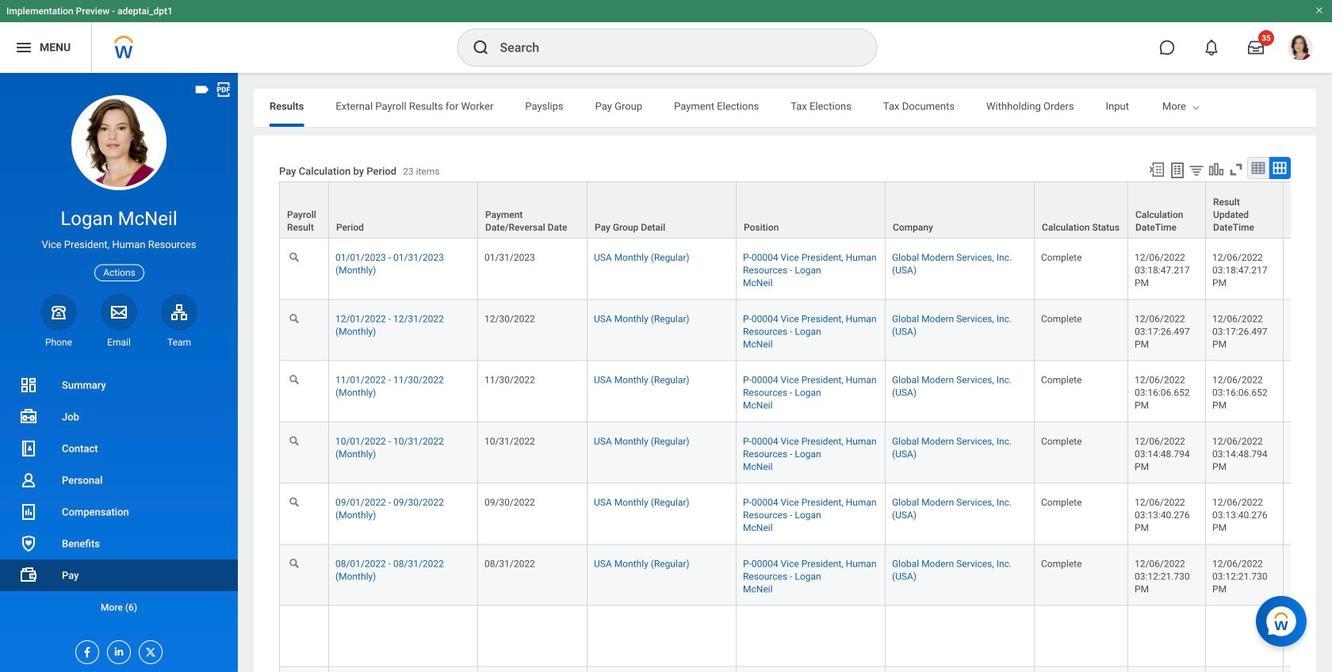 Task type: locate. For each thing, give the bounding box(es) containing it.
complete element for sixth "row"
[[1042, 494, 1083, 509]]

fullscreen image
[[1228, 161, 1246, 179]]

job image
[[19, 408, 38, 427]]

complete element for eighth "row" from the bottom of the page
[[1042, 249, 1083, 263]]

4 complete element from the top
[[1042, 433, 1083, 447]]

contact image
[[19, 440, 38, 459]]

list
[[0, 370, 238, 624]]

5 row from the top
[[279, 423, 1333, 484]]

2 row from the top
[[279, 239, 1333, 300]]

tag image
[[194, 81, 211, 98]]

7 row from the top
[[279, 545, 1333, 607]]

complete element for 7th "row" from the bottom of the page
[[1042, 310, 1083, 325]]

2 column header from the left
[[478, 182, 588, 239]]

6 complete element from the top
[[1042, 556, 1083, 570]]

personal image
[[19, 471, 38, 490]]

compensation image
[[19, 503, 38, 522]]

linkedin image
[[108, 642, 125, 658]]

1 complete element from the top
[[1042, 249, 1083, 263]]

row
[[279, 182, 1333, 239], [279, 239, 1333, 300], [279, 300, 1333, 361], [279, 361, 1333, 423], [279, 423, 1333, 484], [279, 484, 1333, 545], [279, 545, 1333, 607], [279, 607, 1333, 668], [279, 668, 1333, 673]]

navigation pane region
[[0, 73, 238, 673]]

search image
[[472, 38, 491, 57]]

5 complete element from the top
[[1042, 494, 1083, 509]]

tab list
[[254, 89, 1333, 127]]

complete element for 5th "row" from the top of the page
[[1042, 433, 1083, 447]]

3 column header from the left
[[737, 182, 886, 239]]

4 row from the top
[[279, 361, 1333, 423]]

profile logan mcneil image
[[1288, 35, 1314, 64]]

cell
[[279, 607, 329, 668], [329, 607, 478, 668], [478, 607, 588, 668], [588, 607, 737, 668], [737, 607, 886, 668], [886, 607, 1035, 668], [1035, 607, 1129, 668], [1129, 607, 1207, 668], [1207, 607, 1284, 668], [1284, 607, 1333, 668], [279, 668, 329, 673], [329, 668, 478, 673], [478, 668, 588, 673], [588, 668, 737, 673], [737, 668, 886, 673], [886, 668, 1035, 673], [1035, 668, 1129, 673], [1129, 668, 1207, 673], [1207, 668, 1284, 673], [1284, 668, 1333, 673]]

banner
[[0, 0, 1333, 73]]

pay image
[[19, 566, 38, 586]]

2 complete element from the top
[[1042, 310, 1083, 325]]

inbox large image
[[1249, 40, 1265, 56]]

column header
[[329, 182, 478, 239], [478, 182, 588, 239], [737, 182, 886, 239]]

complete element
[[1042, 249, 1083, 263], [1042, 310, 1083, 325], [1042, 372, 1083, 386], [1042, 433, 1083, 447], [1042, 494, 1083, 509], [1042, 556, 1083, 570]]

justify image
[[14, 38, 33, 57]]

export to worksheets image
[[1169, 161, 1188, 180]]

3 complete element from the top
[[1042, 372, 1083, 386]]

1 row from the top
[[279, 182, 1333, 239]]

close environment banner image
[[1315, 6, 1325, 15]]

toolbar
[[1142, 157, 1292, 182]]



Task type: describe. For each thing, give the bounding box(es) containing it.
facebook image
[[76, 642, 94, 659]]

summary image
[[19, 376, 38, 395]]

select to filter grid data image
[[1188, 162, 1206, 179]]

email logan mcneil element
[[101, 336, 137, 349]]

complete element for 7th "row" from the top
[[1042, 556, 1083, 570]]

view printable version (pdf) image
[[215, 81, 232, 98]]

8 row from the top
[[279, 607, 1333, 668]]

phone image
[[48, 303, 70, 322]]

1 column header from the left
[[329, 182, 478, 239]]

mail image
[[109, 303, 129, 322]]

complete element for fourth "row" from the top of the page
[[1042, 372, 1083, 386]]

notifications large image
[[1204, 40, 1220, 56]]

9 row from the top
[[279, 668, 1333, 673]]

table image
[[1251, 160, 1267, 176]]

benefits image
[[19, 535, 38, 554]]

x image
[[140, 642, 157, 659]]

Search Workday  search field
[[500, 30, 845, 65]]

expand table image
[[1273, 160, 1288, 176]]

6 row from the top
[[279, 484, 1333, 545]]

export to excel image
[[1149, 161, 1166, 179]]

team logan mcneil element
[[161, 336, 198, 349]]

view team image
[[170, 303, 189, 322]]

3 row from the top
[[279, 300, 1333, 361]]

phone logan mcneil element
[[40, 336, 77, 349]]



Task type: vqa. For each thing, say whether or not it's contained in the screenshot.
Complete element corresponding to fourth row from the bottom of the page
yes



